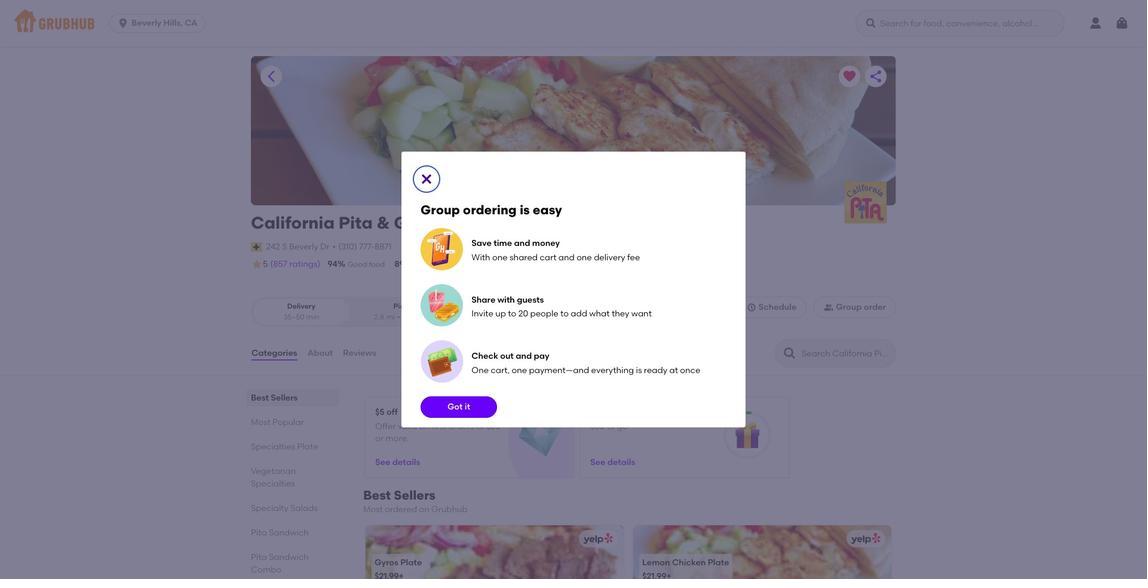 Task type: vqa. For each thing, say whether or not it's contained in the screenshot.
the $3.99
no



Task type: locate. For each thing, give the bounding box(es) containing it.
0 horizontal spatial details
[[393, 458, 420, 468]]

is inside check out and pay one cart, one payment—and everything is ready at once
[[636, 366, 642, 376]]

2 svg image from the left
[[866, 17, 878, 29]]

0 horizontal spatial svg image
[[117, 17, 129, 29]]

one down out
[[512, 366, 527, 376]]

best up ordered
[[364, 489, 391, 503]]

sellers up popular
[[271, 393, 298, 404]]

1 horizontal spatial is
[[636, 366, 642, 376]]

35–50
[[284, 313, 305, 321]]

grubhub
[[432, 505, 468, 515]]

popular
[[273, 418, 304, 428]]

0 vertical spatial specialties
[[251, 442, 295, 453]]

star icon image
[[251, 259, 263, 271]]

1 see from the left
[[375, 458, 391, 468]]

order
[[529, 261, 548, 269], [864, 303, 887, 313]]

0 vertical spatial and
[[514, 239, 531, 249]]

2 details from the left
[[608, 458, 636, 468]]

to left the 20
[[508, 309, 517, 319]]

1 sandwich from the top
[[269, 529, 309, 539]]

schedule button
[[737, 297, 807, 319]]

pita sandwich combo
[[251, 553, 309, 576]]

order right people icon
[[864, 303, 887, 313]]

beverly hills, ca
[[132, 18, 198, 28]]

delivery inside save time and money with one shared cart and one delivery fee
[[594, 253, 626, 263]]

details for first see details button
[[393, 458, 420, 468]]

89
[[395, 259, 405, 270]]

svg image inside beverly hills, ca button
[[117, 17, 129, 29]]

cart,
[[491, 366, 510, 376]]

correct order
[[501, 261, 548, 269]]

best inside best sellers most ordered on grubhub
[[364, 489, 391, 503]]

s
[[282, 242, 287, 252]]

share with guests invite up to 20 people to add what they want
[[472, 295, 652, 319]]

min right 10–20
[[424, 313, 437, 321]]

1 svg image from the left
[[117, 17, 129, 29]]

1 horizontal spatial group
[[837, 303, 862, 313]]

cart
[[540, 253, 557, 263]]

2 sandwich from the top
[[269, 553, 309, 563]]

0 horizontal spatial see details
[[375, 458, 420, 468]]

most left popular
[[251, 418, 271, 428]]

check out and pay image
[[421, 341, 464, 384]]

94
[[328, 259, 338, 270]]

pita sandwich
[[251, 529, 309, 539]]

and up shared
[[514, 239, 531, 249]]

share with guests image
[[421, 284, 463, 328]]

1 vertical spatial group
[[837, 303, 862, 313]]

min
[[306, 313, 320, 321], [424, 313, 437, 321]]

0 vertical spatial time
[[494, 239, 512, 249]]

of
[[477, 422, 485, 432]]

promo image
[[519, 417, 563, 460]]

0 vertical spatial sandwich
[[269, 529, 309, 539]]

min down delivery
[[306, 313, 320, 321]]

0 vertical spatial group
[[421, 202, 460, 217]]

and for pay
[[516, 352, 532, 362]]

2 see from the left
[[591, 458, 606, 468]]

group for group ordering is easy
[[421, 202, 460, 217]]

to
[[508, 309, 517, 319], [561, 309, 569, 319], [607, 422, 615, 432]]

is left easy
[[520, 202, 530, 217]]

see down '$80'
[[591, 458, 606, 468]]

pita inside pita sandwich combo
[[251, 553, 267, 563]]

&
[[377, 213, 390, 233]]

group up "save time and money" 'image'
[[421, 202, 460, 217]]

hills,
[[164, 18, 183, 28]]

1 horizontal spatial best
[[364, 489, 391, 503]]

see
[[375, 458, 391, 468], [591, 458, 606, 468]]

1 horizontal spatial one
[[512, 366, 527, 376]]

1 yelp image from the left
[[582, 534, 613, 545]]

schedule
[[759, 303, 797, 313]]

caret left icon image
[[264, 69, 279, 84]]

see details down more.
[[375, 458, 420, 468]]

svg image inside schedule button
[[747, 303, 757, 313]]

0 horizontal spatial see
[[375, 458, 391, 468]]

vegetarian
[[251, 467, 296, 477]]

is
[[520, 202, 530, 217], [636, 366, 642, 376]]

2 vertical spatial svg image
[[747, 303, 757, 313]]

gyros
[[375, 558, 399, 568]]

subscription pass image
[[251, 243, 263, 252]]

order for correct order
[[529, 261, 548, 269]]

1 horizontal spatial details
[[608, 458, 636, 468]]

gyros plate button
[[366, 526, 624, 580]]

0 horizontal spatial order
[[529, 261, 548, 269]]

sandwich down specialty salads
[[269, 529, 309, 539]]

off
[[387, 408, 398, 418]]

Search California Pita & Grill search field
[[801, 349, 893, 360]]

specialty
[[251, 504, 289, 514]]

0 vertical spatial •
[[333, 242, 336, 252]]

1 vertical spatial on
[[419, 505, 430, 515]]

beverly left hills,
[[132, 18, 162, 28]]

1 vertical spatial svg image
[[420, 172, 434, 186]]

ordered
[[385, 505, 417, 515]]

• right dr on the left top
[[333, 242, 336, 252]]

1 horizontal spatial delivery
[[594, 253, 626, 263]]

good
[[348, 261, 367, 269]]

check out and pay one cart, one payment—and everything is ready at once
[[472, 352, 701, 376]]

salads
[[291, 504, 318, 514]]

specialties down the vegetarian
[[251, 480, 295, 490]]

1 min from the left
[[306, 313, 320, 321]]

0 vertical spatial beverly
[[132, 18, 162, 28]]

0 horizontal spatial beverly
[[132, 18, 162, 28]]

dr
[[320, 242, 330, 252]]

1 vertical spatial pita
[[251, 529, 267, 539]]

details
[[393, 458, 420, 468], [608, 458, 636, 468]]

on left first
[[419, 422, 430, 432]]

0 vertical spatial sellers
[[271, 393, 298, 404]]

0 vertical spatial is
[[520, 202, 530, 217]]

best up most popular
[[251, 393, 269, 404]]

2 on from the top
[[419, 505, 430, 515]]

time right 'on' at the top left
[[427, 261, 443, 269]]

order down money
[[529, 261, 548, 269]]

it
[[465, 403, 471, 413]]

or
[[375, 434, 384, 444]]

1 vertical spatial specialties
[[251, 480, 295, 490]]

and right out
[[516, 352, 532, 362]]

group inside button
[[837, 303, 862, 313]]

0 vertical spatial best
[[251, 393, 269, 404]]

yelp image inside gyros plate button
[[582, 534, 613, 545]]

best for best sellers
[[251, 393, 269, 404]]

1 on from the top
[[419, 422, 430, 432]]

one right 93
[[493, 253, 508, 263]]

sellers
[[271, 393, 298, 404], [394, 489, 436, 503]]

see details
[[375, 458, 420, 468], [591, 458, 636, 468]]

1 horizontal spatial sellers
[[394, 489, 436, 503]]

1 horizontal spatial yelp image
[[850, 534, 881, 545]]

0 horizontal spatial sellers
[[271, 393, 298, 404]]

specialties up the vegetarian
[[251, 442, 295, 453]]

0 horizontal spatial see details button
[[375, 452, 420, 474]]

1 horizontal spatial svg image
[[747, 303, 757, 313]]

beverly up "ratings)"
[[289, 242, 319, 252]]

time right save
[[494, 239, 512, 249]]

0 horizontal spatial most
[[251, 418, 271, 428]]

(857
[[270, 259, 287, 270]]

1 vertical spatial and
[[559, 253, 575, 263]]

at
[[670, 366, 679, 376]]

242 s beverly dr button
[[266, 241, 330, 254]]

save time and money image
[[421, 228, 463, 271]]

on inside best sellers most ordered on grubhub
[[419, 505, 430, 515]]

to left add
[[561, 309, 569, 319]]

1 vertical spatial •
[[398, 313, 401, 321]]

1 horizontal spatial most
[[364, 505, 383, 515]]

check
[[472, 352, 499, 362]]

2 horizontal spatial svg image
[[1116, 16, 1130, 30]]

svg image inside main navigation navigation
[[1116, 16, 1130, 30]]

0 horizontal spatial group
[[421, 202, 460, 217]]

pita down specialty
[[251, 529, 267, 539]]

group
[[421, 202, 460, 217], [837, 303, 862, 313]]

sandwich for pita sandwich
[[269, 529, 309, 539]]

pay
[[534, 352, 550, 362]]

1 vertical spatial sandwich
[[269, 553, 309, 563]]

plate inside button
[[401, 558, 422, 568]]

svg image
[[1116, 16, 1130, 30], [420, 172, 434, 186], [747, 303, 757, 313]]

one
[[472, 366, 489, 376]]

yelp image inside "lemon chicken plate" "button"
[[850, 534, 881, 545]]

offer
[[375, 422, 396, 432]]

sandwich inside pita sandwich combo
[[269, 553, 309, 563]]

time
[[494, 239, 512, 249], [427, 261, 443, 269]]

1 details from the left
[[393, 458, 420, 468]]

1 vertical spatial most
[[364, 505, 383, 515]]

• right mi
[[398, 313, 401, 321]]

plate for specialties plate
[[297, 442, 318, 453]]

option group containing delivery 35–50 min
[[251, 297, 456, 328]]

sellers inside best sellers most ordered on grubhub
[[394, 489, 436, 503]]

yelp image
[[582, 534, 613, 545], [850, 534, 881, 545]]

1 vertical spatial time
[[427, 261, 443, 269]]

1 horizontal spatial •
[[398, 313, 401, 321]]

best for best sellers most ordered on grubhub
[[364, 489, 391, 503]]

details down go
[[608, 458, 636, 468]]

order inside button
[[864, 303, 887, 313]]

8871
[[375, 242, 392, 252]]

see details button down more.
[[375, 452, 420, 474]]

delivery left 'fee'
[[594, 253, 626, 263]]

main navigation navigation
[[0, 0, 1148, 47]]

time for on
[[427, 261, 443, 269]]

2 vertical spatial and
[[516, 352, 532, 362]]

to left go
[[607, 422, 615, 432]]

0 vertical spatial svg image
[[1116, 16, 1130, 30]]

delivery left the with
[[444, 261, 471, 269]]

and inside check out and pay one cart, one payment—and everything is ready at once
[[516, 352, 532, 362]]

plate for gyros plate
[[401, 558, 422, 568]]

1 horizontal spatial svg image
[[866, 17, 878, 29]]

2 see details from the left
[[591, 458, 636, 468]]

1 vertical spatial sellers
[[394, 489, 436, 503]]

option group
[[251, 297, 456, 328]]

plate right gyros at the bottom left of page
[[401, 558, 422, 568]]

0 horizontal spatial delivery
[[444, 261, 471, 269]]

plate right chicken
[[708, 558, 730, 568]]

group right people icon
[[837, 303, 862, 313]]

svg image
[[117, 17, 129, 29], [866, 17, 878, 29]]

payment—and
[[529, 366, 590, 376]]

2 horizontal spatial one
[[577, 253, 592, 263]]

save
[[472, 239, 492, 249]]

2 min from the left
[[424, 313, 437, 321]]

1 horizontal spatial time
[[494, 239, 512, 249]]

details down more.
[[393, 458, 420, 468]]

2 horizontal spatial to
[[607, 422, 615, 432]]

search icon image
[[783, 347, 798, 361]]

save time and money with one shared cart and one delivery fee
[[472, 239, 641, 263]]

0 horizontal spatial best
[[251, 393, 269, 404]]

1 horizontal spatial see details button
[[591, 452, 636, 474]]

one right cart
[[577, 253, 592, 263]]

sandwich for pita sandwich combo
[[269, 553, 309, 563]]

2 see details button from the left
[[591, 452, 636, 474]]

time inside save time and money with one shared cart and one delivery fee
[[494, 239, 512, 249]]

1 vertical spatial order
[[864, 303, 887, 313]]

pita up • (310) 777-8871
[[339, 213, 373, 233]]

want
[[632, 309, 652, 319]]

on inside $5 off offer valid on first orders of $25 or more.
[[419, 422, 430, 432]]

•
[[333, 242, 336, 252], [398, 313, 401, 321]]

specialties plate
[[251, 442, 318, 453]]

see down or
[[375, 458, 391, 468]]

shared
[[510, 253, 538, 263]]

1 vertical spatial beverly
[[289, 242, 319, 252]]

2 vertical spatial pita
[[251, 553, 267, 563]]

once
[[681, 366, 701, 376]]

with
[[472, 253, 491, 263]]

on right ordered
[[419, 505, 430, 515]]

0 horizontal spatial yelp image
[[582, 534, 613, 545]]

see details button down $80 to go
[[591, 452, 636, 474]]

see details down $80 to go
[[591, 458, 636, 468]]

with
[[498, 295, 515, 305]]

0 horizontal spatial plate
[[297, 442, 318, 453]]

0 vertical spatial on
[[419, 422, 430, 432]]

2 horizontal spatial plate
[[708, 558, 730, 568]]

chicken
[[673, 558, 706, 568]]

group ordering is easy
[[421, 202, 563, 217]]

on
[[419, 422, 430, 432], [419, 505, 430, 515]]

pita up combo
[[251, 553, 267, 563]]

got
[[448, 403, 463, 413]]

1 horizontal spatial min
[[424, 313, 437, 321]]

0 vertical spatial most
[[251, 418, 271, 428]]

lemon chicken plate button
[[634, 526, 892, 580]]

plate inside "button"
[[708, 558, 730, 568]]

1 horizontal spatial plate
[[401, 558, 422, 568]]

0 horizontal spatial •
[[333, 242, 336, 252]]

plate
[[297, 442, 318, 453], [401, 558, 422, 568], [708, 558, 730, 568]]

sellers up ordered
[[394, 489, 436, 503]]

0 horizontal spatial time
[[427, 261, 443, 269]]

and right cart
[[559, 253, 575, 263]]

2 yelp image from the left
[[850, 534, 881, 545]]

is left ready
[[636, 366, 642, 376]]

1 horizontal spatial see details
[[591, 458, 636, 468]]

1 see details from the left
[[375, 458, 420, 468]]

1 vertical spatial is
[[636, 366, 642, 376]]

2 specialties from the top
[[251, 480, 295, 490]]

svg image up 'share icon'
[[866, 17, 878, 29]]

0 vertical spatial order
[[529, 261, 548, 269]]

mi
[[387, 313, 395, 321]]

1 see details button from the left
[[375, 452, 420, 474]]

plate down popular
[[297, 442, 318, 453]]

sandwich up combo
[[269, 553, 309, 563]]

svg image left beverly hills, ca
[[117, 17, 129, 29]]

0 horizontal spatial min
[[306, 313, 320, 321]]

yelp image for lemon chicken plate
[[850, 534, 881, 545]]

california pita & grill logo image
[[845, 182, 887, 224]]

1 horizontal spatial see
[[591, 458, 606, 468]]

and for money
[[514, 239, 531, 249]]

1 vertical spatial best
[[364, 489, 391, 503]]

most left ordered
[[364, 505, 383, 515]]

invite
[[472, 309, 494, 319]]

1 horizontal spatial order
[[864, 303, 887, 313]]



Task type: describe. For each thing, give the bounding box(es) containing it.
see details for 2nd see details button from left
[[591, 458, 636, 468]]

details for 2nd see details button from left
[[608, 458, 636, 468]]

beverly hills, ca button
[[109, 14, 210, 33]]

share icon image
[[869, 69, 884, 84]]

share
[[472, 295, 496, 305]]

pita for pita sandwich
[[251, 529, 267, 539]]

0 horizontal spatial one
[[493, 253, 508, 263]]

see for 2nd see details button from left
[[591, 458, 606, 468]]

grill
[[394, 213, 429, 233]]

go
[[617, 422, 628, 432]]

up
[[496, 309, 506, 319]]

5
[[263, 260, 268, 270]]

(857 ratings)
[[270, 259, 321, 270]]

correct
[[501, 261, 528, 269]]

1 specialties from the top
[[251, 442, 295, 453]]

ca
[[185, 18, 198, 28]]

best sellers
[[251, 393, 298, 404]]

20
[[519, 309, 529, 319]]

good food
[[348, 261, 385, 269]]

money
[[533, 239, 560, 249]]

about
[[308, 349, 333, 359]]

fee
[[628, 253, 641, 263]]

gyros plate
[[375, 558, 422, 568]]

valid
[[398, 422, 417, 432]]

people
[[531, 309, 559, 319]]

on time delivery
[[415, 261, 471, 269]]

they
[[612, 309, 630, 319]]

group order
[[837, 303, 887, 313]]

saved restaurant button
[[839, 66, 861, 87]]

more.
[[386, 434, 409, 444]]

sellers for best sellers
[[271, 393, 298, 404]]

see details for first see details button
[[375, 458, 420, 468]]

min inside delivery 35–50 min
[[306, 313, 320, 321]]

242 s beverly dr
[[266, 242, 330, 252]]

93
[[481, 259, 491, 270]]

pickup
[[394, 303, 418, 311]]

on for off
[[419, 422, 430, 432]]

min inside pickup 2.8 mi • 10–20 min
[[424, 313, 437, 321]]

order for group order
[[864, 303, 887, 313]]

on
[[415, 261, 425, 269]]

categories button
[[251, 332, 298, 376]]

specialty salads
[[251, 504, 318, 514]]

0 vertical spatial pita
[[339, 213, 373, 233]]

easy
[[533, 202, 563, 217]]

one inside check out and pay one cart, one payment—and everything is ready at once
[[512, 366, 527, 376]]

group order button
[[815, 297, 897, 319]]

0 horizontal spatial svg image
[[420, 172, 434, 186]]

777-
[[359, 242, 375, 252]]

242
[[266, 242, 280, 252]]

california
[[251, 213, 335, 233]]

specialties inside vegetarian specialties
[[251, 480, 295, 490]]

categories
[[252, 349, 298, 359]]

what
[[590, 309, 610, 319]]

time for save
[[494, 239, 512, 249]]

• inside pickup 2.8 mi • 10–20 min
[[398, 313, 401, 321]]

everything
[[592, 366, 634, 376]]

on for sellers
[[419, 505, 430, 515]]

ratings)
[[289, 259, 321, 270]]

vegetarian specialties
[[251, 467, 296, 490]]

• (310) 777-8871
[[333, 242, 392, 252]]

people icon image
[[825, 303, 834, 313]]

reviews
[[343, 349, 377, 359]]

lemon chicken plate
[[643, 558, 730, 568]]

group for group order
[[837, 303, 862, 313]]

0 horizontal spatial is
[[520, 202, 530, 217]]

first
[[432, 422, 447, 432]]

0 horizontal spatial to
[[508, 309, 517, 319]]

saved restaurant image
[[843, 69, 857, 84]]

add
[[571, 309, 588, 319]]

beverly inside main navigation navigation
[[132, 18, 162, 28]]

out
[[501, 352, 514, 362]]

ready
[[644, 366, 668, 376]]

most popular
[[251, 418, 304, 428]]

1 horizontal spatial beverly
[[289, 242, 319, 252]]

$80 to go
[[591, 422, 628, 432]]

$80
[[591, 422, 605, 432]]

2.8
[[374, 313, 384, 321]]

delivery
[[287, 303, 316, 311]]

yelp image for gyros plate
[[582, 534, 613, 545]]

1 horizontal spatial to
[[561, 309, 569, 319]]

$5
[[375, 408, 385, 418]]

best sellers most ordered on grubhub
[[364, 489, 468, 515]]

got it button
[[421, 397, 497, 419]]

pickup 2.8 mi • 10–20 min
[[374, 303, 437, 321]]

orders
[[449, 422, 475, 432]]

$5 off offer valid on first orders of $25 or more.
[[375, 408, 501, 444]]

food
[[369, 261, 385, 269]]

most inside best sellers most ordered on grubhub
[[364, 505, 383, 515]]

california pita & grill
[[251, 213, 429, 233]]

$25
[[487, 422, 501, 432]]

sellers for best sellers most ordered on grubhub
[[394, 489, 436, 503]]

pita for pita sandwich combo
[[251, 553, 267, 563]]

see for first see details button
[[375, 458, 391, 468]]



